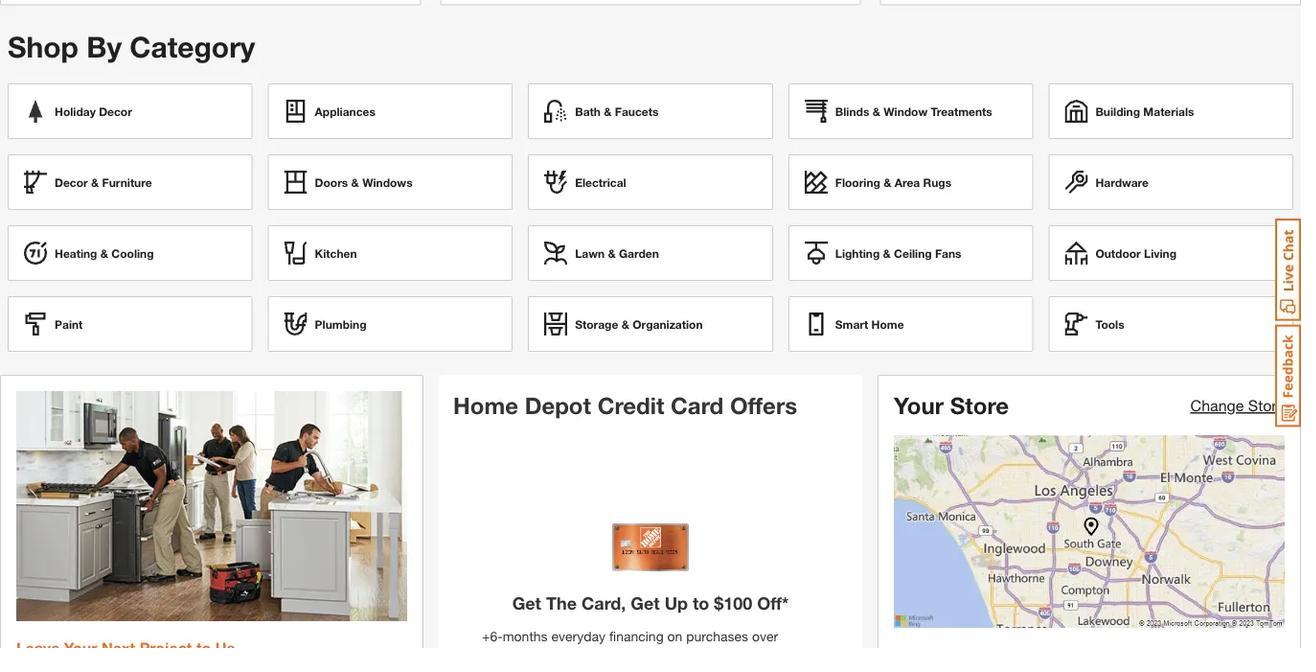 Task type: describe. For each thing, give the bounding box(es) containing it.
shop
[[8, 29, 79, 63]]

paint link
[[8, 296, 253, 352]]

+6-
[[482, 628, 503, 644]]

up
[[665, 593, 688, 613]]

1 get from the left
[[513, 593, 542, 613]]

lawn & garden
[[575, 246, 659, 260]]

get the card, get up to $100 off*
[[513, 593, 789, 613]]

card,
[[582, 593, 626, 613]]

smart home placeholder image
[[805, 312, 828, 335]]

building materials
[[1096, 104, 1195, 118]]

flooring & area rugs
[[836, 175, 952, 189]]

outdoor living
[[1096, 246, 1177, 260]]

flooring & area rugs link
[[789, 154, 1034, 210]]

hardware link
[[1049, 154, 1294, 210]]

holiday decor link
[[8, 83, 253, 139]]

& for lighting
[[883, 246, 891, 260]]

organization
[[633, 317, 703, 331]]

everyday
[[552, 628, 606, 644]]

kitchen
[[315, 246, 357, 260]]

$299†
[[482, 648, 520, 648]]

flooring
[[836, 175, 881, 189]]

blinds & window treatments link
[[789, 83, 1034, 139]]

doors
[[315, 175, 348, 189]]

the
[[546, 593, 577, 613]]

doors & windows link
[[268, 154, 513, 210]]

window
[[884, 104, 928, 118]]

qualifying
[[572, 648, 630, 648]]

change store link
[[1191, 396, 1286, 414]]

cooling
[[112, 246, 154, 260]]

heating & cooling link
[[8, 225, 253, 281]]

when
[[693, 648, 725, 648]]

store for change store
[[1249, 396, 1286, 414]]

1 vertical spatial decor
[[55, 175, 88, 189]]

purchases
[[687, 628, 749, 644]]

decor & furniture
[[55, 175, 152, 189]]

feedback link image
[[1276, 324, 1302, 428]]

bath & faucets link
[[528, 83, 773, 139]]

treatments
[[931, 104, 993, 118]]

& for bath
[[604, 104, 612, 118]]

lawn & garden link
[[528, 225, 773, 281]]

0 horizontal spatial on
[[523, 648, 538, 648]]

heating & cooling
[[55, 246, 154, 260]]

home inside "link"
[[872, 317, 905, 331]]

smart home link
[[789, 296, 1034, 352]]

building materials link
[[1049, 83, 1294, 139]]

1 vertical spatial home
[[453, 391, 519, 419]]

live chat image
[[1276, 219, 1302, 321]]

offers
[[730, 391, 798, 419]]

blinds & window treatments
[[836, 104, 993, 118]]

$100
[[714, 593, 753, 613]]

tools link
[[1049, 296, 1294, 352]]

lighting & ceiling fans
[[836, 246, 962, 260]]

doors & windows
[[315, 175, 413, 189]]

living
[[1145, 246, 1177, 260]]

credit card icon image
[[613, 523, 689, 581]]

rugs
[[924, 175, 952, 189]]

decor & furniture link
[[8, 154, 253, 210]]

appliances
[[315, 104, 376, 118]]

smart home
[[836, 317, 905, 331]]

& for doors
[[351, 175, 359, 189]]

your
[[894, 391, 944, 419]]

your
[[542, 648, 568, 648]]

building
[[1096, 104, 1141, 118]]

& for lawn
[[608, 246, 616, 260]]

over
[[753, 628, 779, 644]]



Task type: vqa. For each thing, say whether or not it's contained in the screenshot.
carry
no



Task type: locate. For each thing, give the bounding box(es) containing it.
storage & organization
[[575, 317, 703, 331]]

1 horizontal spatial home
[[872, 317, 905, 331]]

&
[[604, 104, 612, 118], [873, 104, 881, 118], [91, 175, 99, 189], [351, 175, 359, 189], [884, 175, 892, 189], [100, 246, 108, 260], [608, 246, 616, 260], [883, 246, 891, 260], [622, 317, 630, 331]]

map preview image
[[894, 435, 1286, 628]]

home depot credit card offers
[[453, 391, 798, 419]]

storage & organization link
[[528, 296, 773, 352]]

on down months
[[523, 648, 538, 648]]

holiday
[[55, 104, 96, 118]]

store
[[951, 391, 1010, 419], [1249, 396, 1286, 414]]

decor right holiday
[[99, 104, 132, 118]]

change
[[1191, 396, 1245, 414]]

change store
[[1191, 396, 1286, 414]]

your store
[[894, 391, 1010, 419]]

outdoor
[[1096, 246, 1141, 260]]

2 get from the left
[[631, 593, 660, 613]]

electrical
[[575, 175, 627, 189]]

to
[[693, 593, 710, 613]]

shop by category
[[8, 29, 255, 63]]

& right bath
[[604, 104, 612, 118]]

fans
[[936, 246, 962, 260]]

card
[[671, 391, 724, 419]]

get
[[513, 593, 542, 613], [631, 593, 660, 613]]

off*
[[758, 593, 789, 613]]

plumbing link
[[268, 296, 513, 352]]

store for your store
[[951, 391, 1010, 419]]

bath & faucets
[[575, 104, 659, 118]]

0 vertical spatial on
[[668, 628, 683, 644]]

map pin image
[[1082, 517, 1101, 536]]

home right smart at the right of the page
[[872, 317, 905, 331]]

faucets
[[615, 104, 659, 118]]

get left "up"
[[631, 593, 660, 613]]

0 horizontal spatial get
[[513, 593, 542, 613]]

on up purchase
[[668, 628, 683, 644]]

0 horizontal spatial decor
[[55, 175, 88, 189]]

& for blinds
[[873, 104, 881, 118]]

paint
[[55, 317, 83, 331]]

garden
[[619, 246, 659, 260]]

smart
[[836, 317, 869, 331]]

months
[[503, 628, 548, 644]]

0 horizontal spatial store
[[951, 391, 1010, 419]]

financing
[[610, 628, 664, 644]]

& right "storage"
[[622, 317, 630, 331]]

furniture
[[102, 175, 152, 189]]

& right lawn
[[608, 246, 616, 260]]

0 vertical spatial decor
[[99, 104, 132, 118]]

decor left furniture
[[55, 175, 88, 189]]

decor
[[99, 104, 132, 118], [55, 175, 88, 189]]

1 horizontal spatial get
[[631, 593, 660, 613]]

blinds
[[836, 104, 870, 118]]

& for flooring
[[884, 175, 892, 189]]

& for decor
[[91, 175, 99, 189]]

0 vertical spatial home
[[872, 317, 905, 331]]

& left area
[[884, 175, 892, 189]]

1 vertical spatial on
[[523, 648, 538, 648]]

you
[[729, 648, 750, 648]]

0 horizontal spatial home
[[453, 391, 519, 419]]

windows
[[363, 175, 413, 189]]

& for heating
[[100, 246, 108, 260]]

holiday decor placeholder image
[[24, 100, 47, 123]]

ceiling
[[895, 246, 932, 260]]

kitchen link
[[268, 225, 513, 281]]

+6-months everyday financing on purchases over $299† on your qualifying purchase when you open 
[[482, 628, 795, 648]]

area
[[895, 175, 921, 189]]

1 horizontal spatial decor
[[99, 104, 132, 118]]

& left ceiling
[[883, 246, 891, 260]]

heating
[[55, 246, 97, 260]]

& right blinds in the right top of the page
[[873, 104, 881, 118]]

store right the your
[[951, 391, 1010, 419]]

on
[[668, 628, 683, 644], [523, 648, 538, 648]]

depot
[[525, 391, 591, 419]]

& left cooling
[[100, 246, 108, 260]]

open
[[754, 648, 785, 648]]

holiday decor
[[55, 104, 132, 118]]

home left 'depot'
[[453, 391, 519, 419]]

category
[[130, 29, 255, 63]]

storage
[[575, 317, 619, 331]]

lighting
[[836, 246, 880, 260]]

1 horizontal spatial on
[[668, 628, 683, 644]]

1 horizontal spatial store
[[1249, 396, 1286, 414]]

lawn
[[575, 246, 605, 260]]

hardware
[[1096, 175, 1149, 189]]

by
[[87, 29, 122, 63]]

materials
[[1144, 104, 1195, 118]]

outdoor living link
[[1049, 225, 1294, 281]]

credit
[[598, 391, 665, 419]]

& for storage
[[622, 317, 630, 331]]

appliances link
[[268, 83, 513, 139]]

bath
[[575, 104, 601, 118]]

store right change
[[1249, 396, 1286, 414]]

tools
[[1096, 317, 1125, 331]]

get up months
[[513, 593, 542, 613]]

home
[[872, 317, 905, 331], [453, 391, 519, 419]]

electrical link
[[528, 154, 773, 210]]

purchase
[[633, 648, 689, 648]]

lighting & ceiling fans link
[[789, 225, 1034, 281]]

& right doors on the left
[[351, 175, 359, 189]]

& left furniture
[[91, 175, 99, 189]]

plumbing
[[315, 317, 367, 331]]



